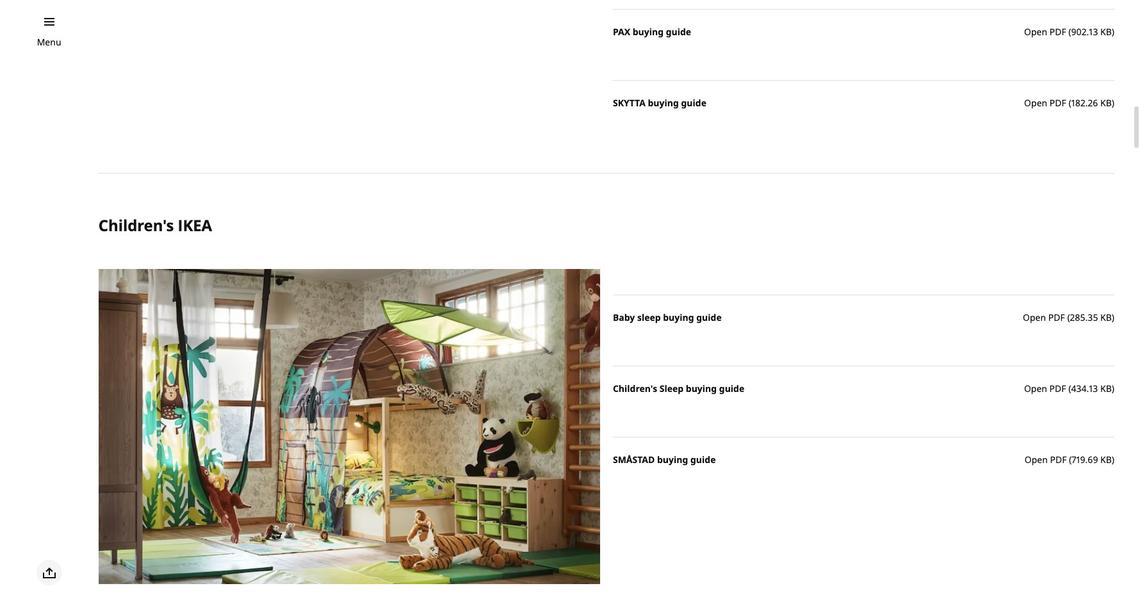 Task type: locate. For each thing, give the bounding box(es) containing it.
open left '285.35'
[[1024, 312, 1047, 324]]

kb for 182.26 kb
[[1101, 97, 1113, 109]]

( for 719.69 kb
[[1070, 454, 1073, 466]]

skytta
[[613, 97, 646, 109]]

( for 285.35 kb
[[1068, 312, 1071, 324]]

pdf left '285.35'
[[1049, 312, 1066, 324]]

kb right 902.13
[[1101, 26, 1113, 38]]

children's left sleep
[[613, 383, 658, 395]]

open for open pdf ( 719.69 kb )
[[1025, 454, 1049, 466]]

kb right 719.69
[[1101, 454, 1113, 466]]

guide
[[666, 26, 692, 38], [682, 97, 707, 109], [697, 312, 722, 324], [720, 383, 745, 395], [691, 454, 716, 466]]

0 vertical spatial children's
[[99, 215, 174, 236]]

open pdf ( 719.69 kb )
[[1025, 454, 1115, 466]]

pdf left 434.13
[[1050, 383, 1067, 395]]

guide for skytta buying guide
[[682, 97, 707, 109]]

( for 902.13 kb
[[1069, 26, 1072, 38]]

pax buying guide
[[613, 26, 692, 38]]

open for open pdf ( 434.13 kb )
[[1025, 383, 1048, 395]]

182.26
[[1072, 97, 1099, 109]]

pdf left 902.13
[[1050, 26, 1067, 38]]

buying for skytta
[[648, 97, 679, 109]]

) right 719.69
[[1113, 454, 1115, 466]]

5 ) from the top
[[1113, 454, 1115, 466]]

1 ) from the top
[[1113, 26, 1115, 38]]

open left 434.13
[[1025, 383, 1048, 395]]

2 ) from the top
[[1113, 97, 1115, 109]]

a children's room with stuffed animals and a bunk bed with a canopy image
[[99, 269, 601, 584]]

pdf left 182.26 at the right top of the page
[[1050, 97, 1067, 109]]

pax
[[613, 26, 631, 38]]

) right 182.26 at the right top of the page
[[1113, 97, 1115, 109]]

434.13
[[1072, 383, 1099, 395]]

3 kb from the top
[[1101, 312, 1113, 324]]

1 kb from the top
[[1101, 26, 1113, 38]]

kb right '285.35'
[[1101, 312, 1113, 324]]

( for 182.26 kb
[[1069, 97, 1072, 109]]

open left 182.26 at the right top of the page
[[1025, 97, 1048, 109]]

open left 902.13
[[1025, 26, 1048, 38]]

) right 434.13
[[1113, 383, 1115, 395]]

pdf for 285.35
[[1049, 312, 1066, 324]]

baby sleep buying guide
[[613, 312, 722, 324]]

open
[[1025, 26, 1048, 38], [1025, 97, 1048, 109], [1024, 312, 1047, 324], [1025, 383, 1048, 395], [1025, 454, 1049, 466]]

3 ) from the top
[[1113, 312, 1115, 324]]

5 kb from the top
[[1101, 454, 1113, 466]]

719.69
[[1073, 454, 1099, 466]]

0 horizontal spatial children's
[[99, 215, 174, 236]]

kb right 434.13
[[1101, 383, 1113, 395]]

1 horizontal spatial children's
[[613, 383, 658, 395]]

buying for småstad
[[658, 454, 689, 466]]

kb
[[1101, 26, 1113, 38], [1101, 97, 1113, 109], [1101, 312, 1113, 324], [1101, 383, 1113, 395], [1101, 454, 1113, 466]]

(
[[1069, 26, 1072, 38], [1069, 97, 1072, 109], [1068, 312, 1071, 324], [1069, 383, 1072, 395], [1070, 454, 1073, 466]]

småstad buying guide
[[613, 454, 716, 466]]

) for 719.69 kb
[[1113, 454, 1115, 466]]

children's left ikea
[[99, 215, 174, 236]]

1 vertical spatial children's
[[613, 383, 658, 395]]

baby
[[613, 312, 635, 324]]

902.13
[[1072, 26, 1099, 38]]

) for 182.26 kb
[[1113, 97, 1115, 109]]

open pdf ( 285.35 kb )
[[1024, 312, 1115, 324]]

) right '285.35'
[[1113, 312, 1115, 324]]

guide for pax buying guide
[[666, 26, 692, 38]]

kb right 182.26 at the right top of the page
[[1101, 97, 1113, 109]]

buying
[[633, 26, 664, 38], [648, 97, 679, 109], [664, 312, 695, 324], [686, 383, 717, 395], [658, 454, 689, 466]]

buying for pax
[[633, 26, 664, 38]]

guide for småstad buying guide
[[691, 454, 716, 466]]

open left 719.69
[[1025, 454, 1049, 466]]

pdf left 719.69
[[1051, 454, 1067, 466]]

2 kb from the top
[[1101, 97, 1113, 109]]

) right 902.13
[[1113, 26, 1115, 38]]

children's for children's ikea
[[99, 215, 174, 236]]

)
[[1113, 26, 1115, 38], [1113, 97, 1115, 109], [1113, 312, 1115, 324], [1113, 383, 1115, 395], [1113, 454, 1115, 466]]

småstad
[[613, 454, 655, 466]]

children's
[[99, 215, 174, 236], [613, 383, 658, 395]]

4 ) from the top
[[1113, 383, 1115, 395]]

) for 285.35 kb
[[1113, 312, 1115, 324]]

skytta buying guide
[[613, 97, 707, 109]]

4 kb from the top
[[1101, 383, 1113, 395]]

pdf
[[1050, 26, 1067, 38], [1050, 97, 1067, 109], [1049, 312, 1066, 324], [1050, 383, 1067, 395], [1051, 454, 1067, 466]]



Task type: describe. For each thing, give the bounding box(es) containing it.
open pdf ( 434.13 kb )
[[1025, 383, 1115, 395]]

kb for 285.35 kb
[[1101, 312, 1113, 324]]

pdf for 719.69
[[1051, 454, 1067, 466]]

pdf for 182.26
[[1050, 97, 1067, 109]]

children's for children's sleep buying guide
[[613, 383, 658, 395]]

( for 434.13 kb
[[1069, 383, 1072, 395]]

kb for 719.69 kb
[[1101, 454, 1113, 466]]

ikea
[[178, 215, 212, 236]]

sleep
[[660, 383, 684, 395]]

open for open pdf ( 182.26 kb )
[[1025, 97, 1048, 109]]

sleep
[[638, 312, 661, 324]]

pdf for 434.13
[[1050, 383, 1067, 395]]

pdf for 902.13
[[1050, 26, 1067, 38]]

menu button
[[37, 35, 61, 49]]

open pdf ( 182.26 kb )
[[1025, 97, 1115, 109]]

open for open pdf ( 902.13 kb )
[[1025, 26, 1048, 38]]

kb for 902.13 kb
[[1101, 26, 1113, 38]]

285.35
[[1071, 312, 1099, 324]]

children's ikea
[[99, 215, 212, 236]]

open pdf ( 902.13 kb )
[[1025, 26, 1115, 38]]

) for 434.13 kb
[[1113, 383, 1115, 395]]

children's sleep buying guide
[[613, 383, 745, 395]]

) for 902.13 kb
[[1113, 26, 1115, 38]]

open for open pdf ( 285.35 kb )
[[1024, 312, 1047, 324]]

menu
[[37, 36, 61, 48]]

kb for 434.13 kb
[[1101, 383, 1113, 395]]



Task type: vqa. For each thing, say whether or not it's contained in the screenshot.
THE PAX
yes



